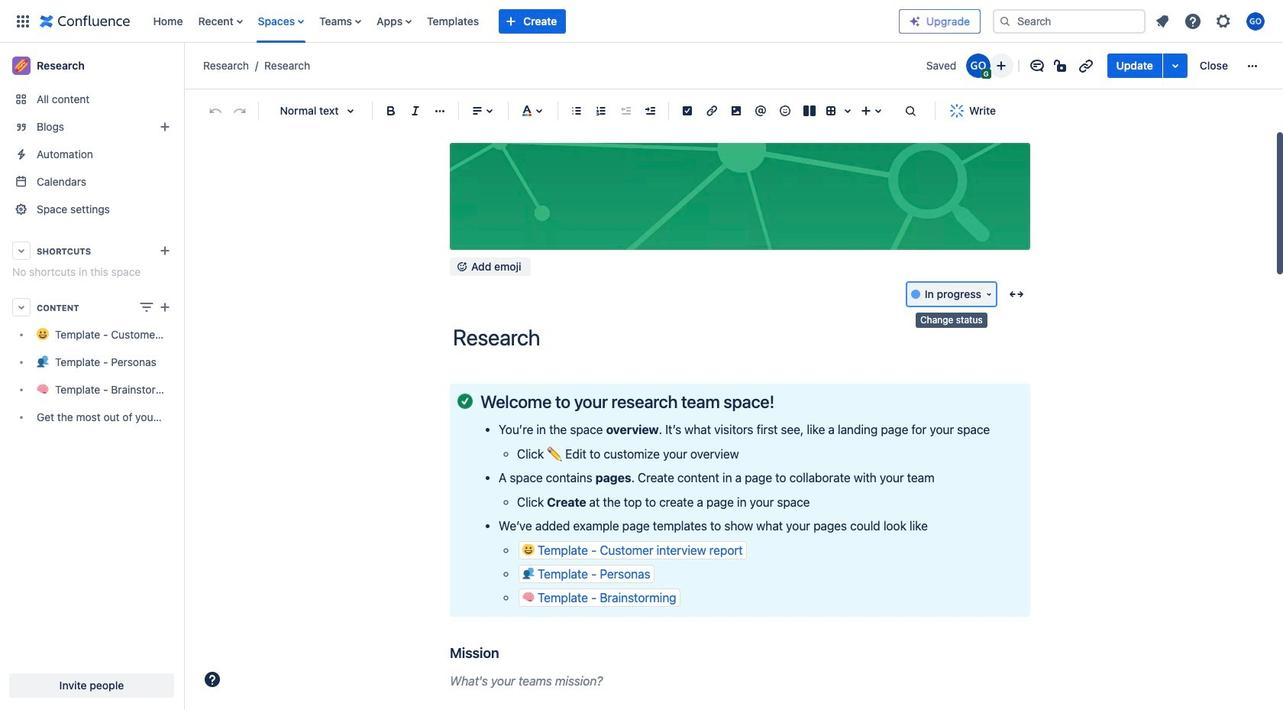 Task type: describe. For each thing, give the bounding box(es) containing it.
invite to edit image
[[992, 57, 1011, 75]]

make page full-width image
[[1008, 285, 1026, 303]]

create a blog image
[[156, 118, 174, 136]]

bold ⌘b image
[[382, 102, 400, 120]]

tree inside space element
[[6, 321, 177, 431]]

emoji : image
[[777, 102, 795, 120]]

premium image
[[909, 15, 922, 27]]

bullet list ⌘⇧8 image
[[568, 102, 586, 120]]

italic ⌘i image
[[407, 102, 425, 120]]

global element
[[9, 0, 900, 42]]

numbered list ⌘⇧7 image
[[592, 102, 611, 120]]

notification icon image
[[1154, 12, 1172, 30]]

:busts_in_silhouette: image
[[523, 567, 535, 579]]

search image
[[1000, 15, 1012, 27]]

no restrictions image
[[1053, 57, 1071, 75]]

list for appswitcher icon
[[146, 0, 900, 42]]

add shortcut image
[[156, 242, 174, 260]]

collapse sidebar image
[[167, 50, 200, 81]]

Main content area, start typing to enter text. text field
[[450, 384, 1031, 710]]

indent tab image
[[641, 102, 660, 120]]

settings icon image
[[1215, 12, 1234, 30]]

help icon image
[[1185, 12, 1203, 30]]

add image, video, or file image
[[728, 102, 746, 120]]

list formating group
[[565, 99, 663, 123]]

find and replace image
[[902, 102, 920, 120]]

more image
[[1244, 57, 1263, 75]]



Task type: vqa. For each thing, say whether or not it's contained in the screenshot.
copy link image
yes



Task type: locate. For each thing, give the bounding box(es) containing it.
:grinning: image
[[523, 543, 535, 555], [523, 543, 535, 555]]

appswitcher icon image
[[14, 12, 32, 30]]

table size image
[[839, 102, 858, 120]]

adjust update settings image
[[1167, 57, 1185, 75]]

list for premium image
[[1149, 7, 1275, 35]]

table ⇧⌥t image
[[822, 102, 841, 120]]

create image
[[156, 298, 174, 316]]

1 horizontal spatial list
[[1149, 7, 1275, 35]]

Search field
[[994, 9, 1146, 33]]

text formatting group
[[379, 99, 452, 123]]

None search field
[[994, 9, 1146, 33]]

confluence image
[[40, 12, 130, 30], [40, 12, 130, 30]]

comment icon image
[[1028, 57, 1047, 75]]

tooltip
[[916, 313, 988, 328]]

tree
[[6, 321, 177, 431]]

your profile and preferences image
[[1247, 12, 1266, 30]]

link ⌘k image
[[703, 102, 721, 120]]

:check_mark: image
[[458, 394, 473, 409]]

group
[[1108, 53, 1238, 78]]

action item [] image
[[679, 102, 697, 120]]

Give this page a title text field
[[453, 325, 1031, 350]]

change view image
[[138, 298, 156, 316]]

banner
[[0, 0, 1284, 43]]

copy link image
[[1077, 57, 1096, 75]]

:busts_in_silhouette: image
[[523, 567, 535, 579]]

layouts image
[[801, 102, 819, 120]]

mention @ image
[[752, 102, 770, 120]]

0 horizontal spatial list
[[146, 0, 900, 42]]

:brain: image
[[523, 591, 535, 603], [523, 591, 535, 603]]

list
[[146, 0, 900, 42], [1149, 7, 1275, 35]]

align left image
[[468, 102, 487, 120]]

more formatting image
[[431, 102, 449, 120]]

space element
[[0, 43, 183, 710]]



